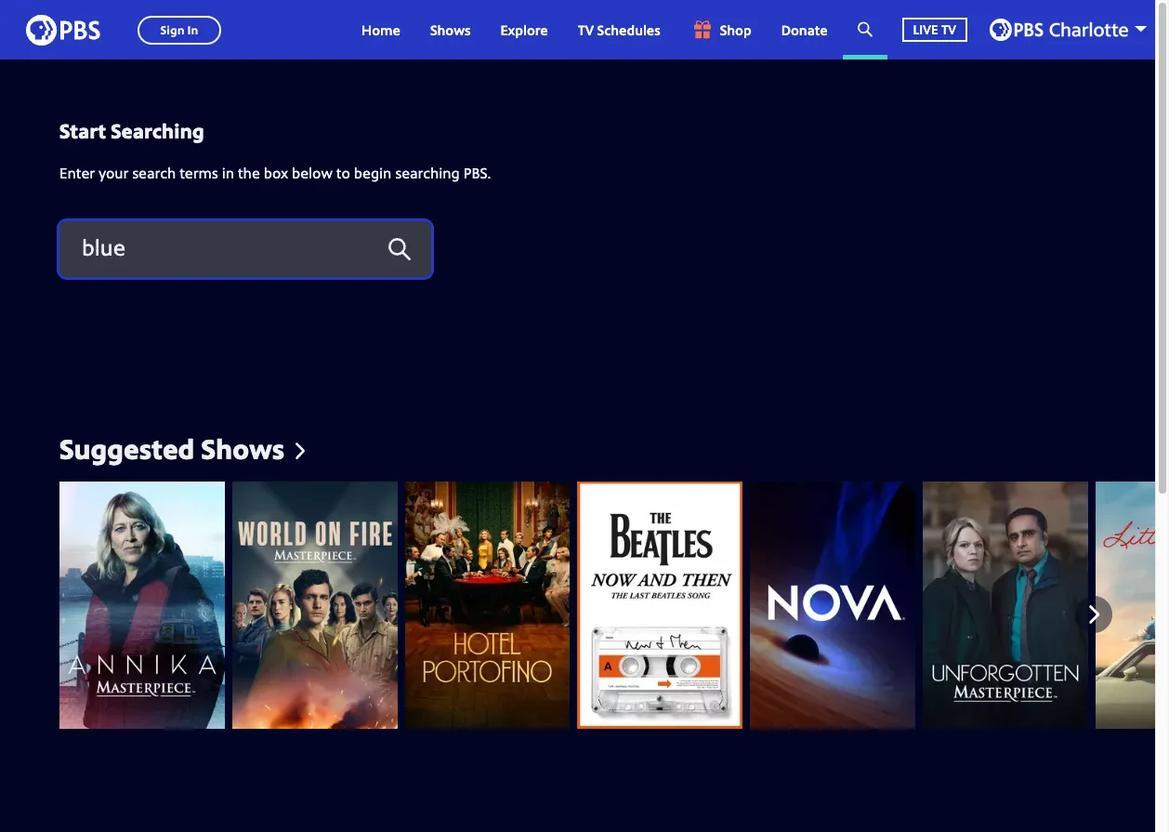Task type: vqa. For each thing, say whether or not it's contained in the screenshot.
'your'
yes



Task type: locate. For each thing, give the bounding box(es) containing it.
0 horizontal spatial tv
[[578, 20, 594, 39]]

hotel portofino image
[[405, 481, 570, 729]]

terms
[[180, 163, 218, 183]]

shop
[[720, 20, 752, 39]]

schedules
[[597, 20, 661, 39]]

Search search field
[[60, 221, 431, 277]]

your
[[99, 163, 129, 183]]

tv
[[942, 20, 957, 38], [578, 20, 594, 39]]

live tv link
[[887, 0, 983, 60]]

shows link
[[415, 0, 486, 60]]

to
[[336, 163, 350, 183]]

live
[[914, 20, 938, 38]]

1 vertical spatial shows
[[201, 429, 284, 467]]

shows
[[430, 20, 471, 39], [201, 429, 284, 467]]

explore link
[[486, 0, 563, 60]]

live tv
[[914, 20, 957, 38]]

1 horizontal spatial shows
[[430, 20, 471, 39]]

little bird image
[[1096, 481, 1170, 729]]

tv right live
[[942, 20, 957, 38]]

explore
[[501, 20, 548, 39]]

enter
[[60, 163, 95, 183]]

unforgotten image
[[923, 481, 1089, 729]]

world on fire image
[[232, 481, 398, 729]]

begin
[[354, 163, 392, 183]]

pbs image
[[26, 9, 100, 51]]

searching
[[111, 116, 204, 144]]

enter your search terms in the box below to begin searching pbs.
[[60, 163, 491, 183]]

0 vertical spatial shows
[[430, 20, 471, 39]]

searching
[[395, 163, 460, 183]]

tv left schedules
[[578, 20, 594, 39]]



Task type: describe. For each thing, give the bounding box(es) containing it.
tv schedules link
[[563, 0, 676, 60]]

nova image
[[751, 481, 916, 729]]

pbs.
[[464, 163, 491, 183]]

suggested shows link
[[60, 429, 305, 467]]

start
[[60, 116, 106, 144]]

shop link
[[676, 0, 767, 60]]

annika image
[[60, 481, 225, 729]]

box
[[264, 163, 288, 183]]

pbs charlotte image
[[990, 19, 1129, 41]]

below
[[292, 163, 333, 183]]

donate link
[[767, 0, 843, 60]]

search
[[132, 163, 176, 183]]

suggested
[[60, 429, 195, 467]]

start searching
[[60, 116, 204, 144]]

home
[[362, 20, 401, 39]]

now and then – the last beatles song (short film) image
[[578, 481, 743, 729]]

home link
[[347, 0, 415, 60]]

search image
[[858, 20, 873, 38]]

1 horizontal spatial tv
[[942, 20, 957, 38]]

tv schedules
[[578, 20, 661, 39]]

in
[[222, 163, 234, 183]]

donate
[[782, 20, 828, 39]]

0 horizontal spatial shows
[[201, 429, 284, 467]]

next slide image
[[1080, 596, 1108, 633]]

suggested shows
[[60, 429, 284, 467]]

the
[[238, 163, 260, 183]]



